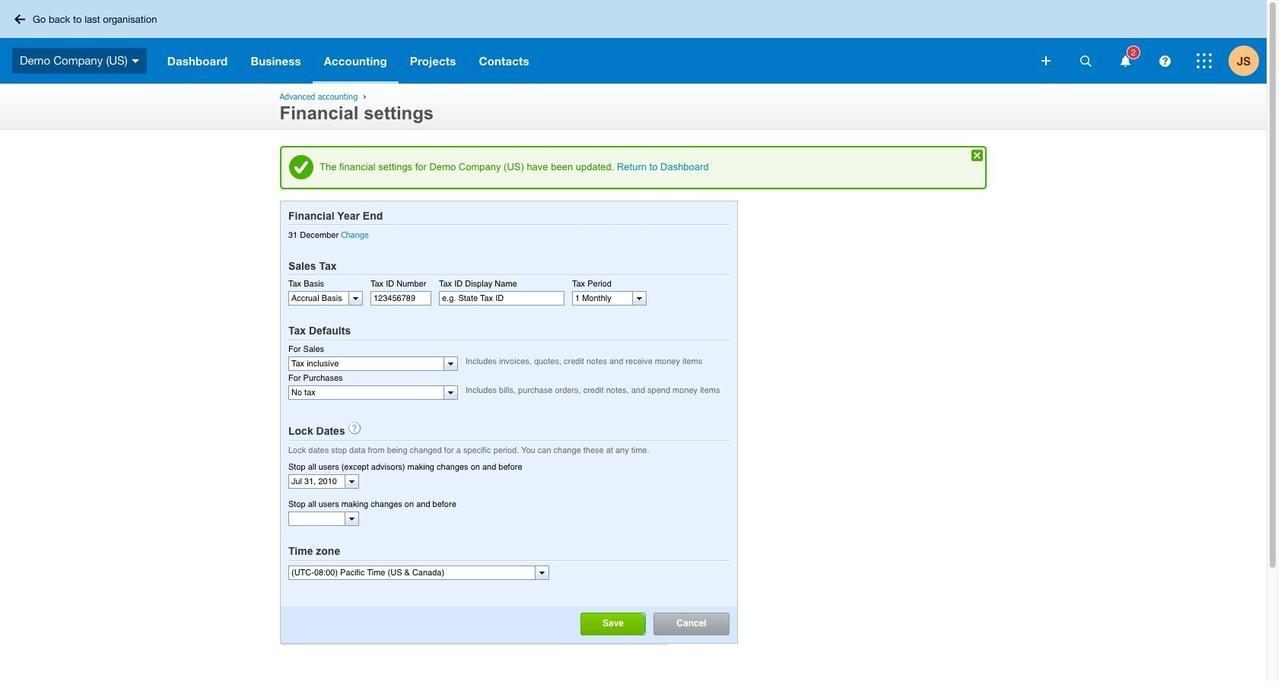 Task type: vqa. For each thing, say whether or not it's contained in the screenshot.
text box
yes



Task type: describe. For each thing, give the bounding box(es) containing it.
svg image
[[1121, 55, 1131, 67]]



Task type: locate. For each thing, give the bounding box(es) containing it.
svg image
[[14, 14, 25, 24], [1197, 53, 1212, 69], [1080, 55, 1092, 67], [1160, 55, 1171, 67], [1042, 56, 1051, 65], [131, 59, 139, 63]]

None text field
[[371, 292, 432, 306], [573, 292, 633, 305], [289, 387, 444, 400], [289, 476, 345, 489], [289, 567, 535, 580], [371, 292, 432, 306], [573, 292, 633, 305], [289, 387, 444, 400], [289, 476, 345, 489], [289, 567, 535, 580]]

banner
[[0, 0, 1267, 84]]

None text field
[[439, 292, 565, 306], [289, 292, 349, 305], [289, 358, 444, 370], [289, 513, 345, 526], [439, 292, 565, 306], [289, 292, 349, 305], [289, 358, 444, 370], [289, 513, 345, 526]]

what's this? image
[[348, 423, 361, 436]]



